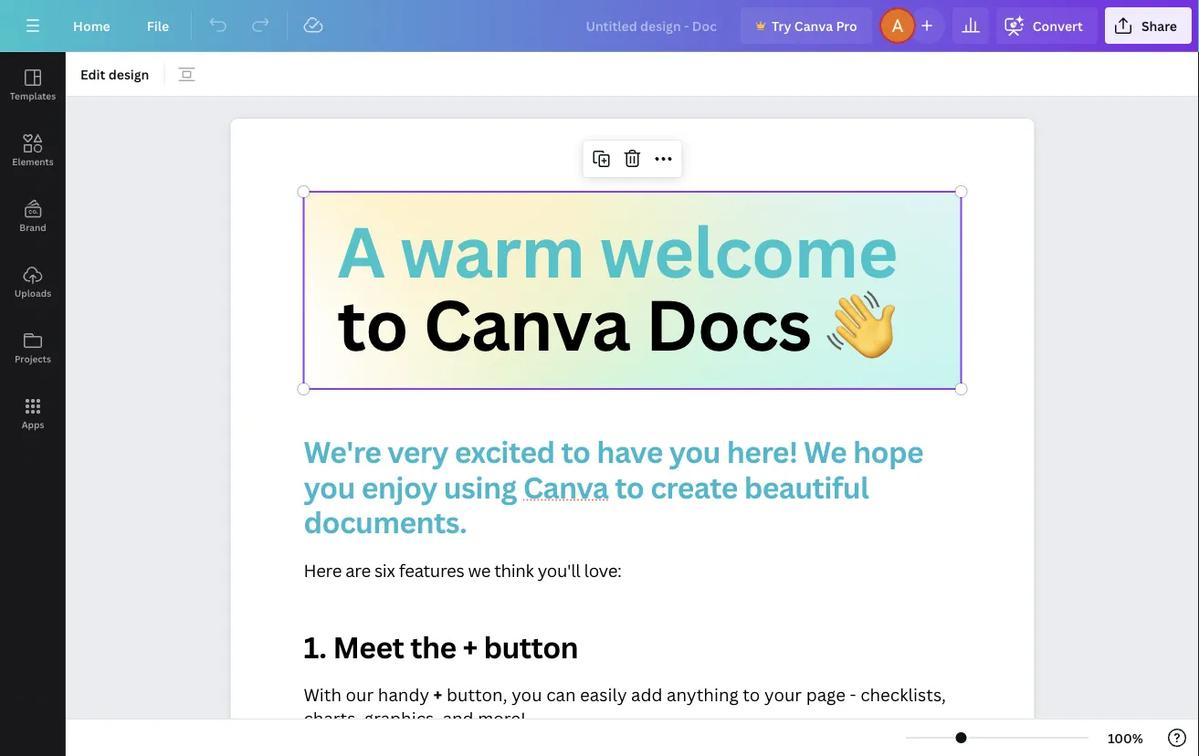 Task type: vqa. For each thing, say whether or not it's contained in the screenshot.
With Our Handy +
yes



Task type: locate. For each thing, give the bounding box(es) containing it.
button,
[[447, 683, 508, 706]]

easily
[[580, 683, 627, 706]]

side panel tab list
[[0, 52, 66, 447]]

using
[[444, 467, 517, 507]]

none text field containing a warm welcome
[[231, 119, 1035, 757]]

hope
[[854, 432, 924, 472]]

to canva docs 👋
[[338, 277, 896, 371]]

you right the 'have' on the bottom
[[670, 432, 721, 472]]

brand
[[19, 221, 46, 234]]

1 vertical spatial canva
[[424, 277, 631, 371]]

0 vertical spatial canva
[[795, 17, 834, 34]]

and
[[443, 707, 474, 730]]

you
[[670, 432, 721, 472], [304, 467, 355, 507], [512, 683, 542, 706]]

add
[[632, 683, 663, 706]]

1. meet the + button
[[304, 628, 579, 668]]

apps
[[22, 419, 44, 431]]

share button
[[1106, 7, 1193, 44]]

with
[[304, 683, 342, 706]]

+
[[463, 628, 478, 668], [434, 683, 443, 706]]

uploads
[[14, 287, 51, 299]]

0 horizontal spatial +
[[434, 683, 443, 706]]

+ right handy
[[434, 683, 443, 706]]

try
[[772, 17, 792, 34]]

projects button
[[0, 315, 66, 381]]

button
[[484, 628, 579, 668]]

you left can
[[512, 683, 542, 706]]

anything
[[667, 683, 739, 706]]

charts,
[[304, 707, 360, 730]]

100% button
[[1097, 724, 1156, 753]]

2 vertical spatial canva
[[523, 467, 609, 507]]

with our handy +
[[304, 683, 443, 706]]

beautiful
[[745, 467, 869, 507]]

canva inside button
[[795, 17, 834, 34]]

1 vertical spatial +
[[434, 683, 443, 706]]

to inside button, you can easily add anything to your page - checklists, charts, graphics, and more!
[[743, 683, 761, 706]]

a
[[338, 204, 385, 298]]

apps button
[[0, 381, 66, 447]]

elements
[[12, 155, 54, 168]]

convert
[[1033, 17, 1084, 34]]

home link
[[58, 7, 125, 44]]

canva
[[795, 17, 834, 34], [424, 277, 631, 371], [523, 467, 609, 507]]

-
[[850, 683, 857, 706]]

try canva pro button
[[741, 7, 873, 44]]

+ right "the"
[[463, 628, 478, 668]]

you left enjoy
[[304, 467, 355, 507]]

here
[[304, 559, 342, 582]]

None text field
[[231, 119, 1035, 757]]

Design title text field
[[572, 7, 734, 44]]

a warm welcome
[[338, 204, 898, 298]]

enjoy
[[362, 467, 438, 507]]

0 horizontal spatial you
[[304, 467, 355, 507]]

1 horizontal spatial you
[[512, 683, 542, 706]]

excited
[[455, 432, 555, 472]]

0 vertical spatial +
[[463, 628, 478, 668]]

more!
[[478, 707, 526, 730]]

projects
[[15, 353, 51, 365]]

pro
[[837, 17, 858, 34]]

to
[[338, 277, 408, 371], [562, 432, 591, 472], [615, 467, 645, 507], [743, 683, 761, 706]]

share
[[1142, 17, 1178, 34]]

1 horizontal spatial +
[[463, 628, 478, 668]]



Task type: describe. For each thing, give the bounding box(es) containing it.
here!
[[727, 432, 798, 472]]

1.
[[304, 628, 327, 668]]

2 horizontal spatial you
[[670, 432, 721, 472]]

uploads button
[[0, 250, 66, 315]]

we
[[804, 432, 847, 472]]

warm
[[400, 204, 585, 298]]

graphics,
[[365, 707, 439, 730]]

canva inside we're very excited to have you here! we hope you enjoy using canva to create beautiful documents.
[[523, 467, 609, 507]]

you inside button, you can easily add anything to your page - checklists, charts, graphics, and more!
[[512, 683, 542, 706]]

+ for handy
[[434, 683, 443, 706]]

six
[[375, 559, 395, 582]]

handy
[[378, 683, 430, 706]]

brand button
[[0, 184, 66, 250]]

documents.
[[304, 502, 467, 542]]

edit design
[[80, 65, 149, 83]]

convert button
[[997, 7, 1098, 44]]

+ for the
[[463, 628, 478, 668]]

file button
[[132, 7, 184, 44]]

have
[[597, 432, 663, 472]]

think
[[495, 559, 534, 582]]

create
[[651, 467, 738, 507]]

we
[[468, 559, 491, 582]]

features
[[399, 559, 465, 582]]

file
[[147, 17, 169, 34]]

elements button
[[0, 118, 66, 184]]

main menu bar
[[0, 0, 1200, 52]]

meet
[[333, 628, 404, 668]]

page
[[807, 683, 846, 706]]

canva for pro
[[795, 17, 834, 34]]

we're
[[304, 432, 381, 472]]

checklists,
[[861, 683, 947, 706]]

button, you can easily add anything to your page - checklists, charts, graphics, and more!
[[304, 683, 951, 730]]

welcome
[[600, 204, 898, 298]]

templates
[[10, 90, 56, 102]]

100%
[[1109, 730, 1144, 747]]

very
[[388, 432, 449, 472]]

edit design button
[[73, 59, 157, 89]]

templates button
[[0, 52, 66, 118]]

you'll
[[538, 559, 581, 582]]

the
[[410, 628, 457, 668]]

try canva pro
[[772, 17, 858, 34]]

canva for docs
[[424, 277, 631, 371]]

edit
[[80, 65, 105, 83]]

here are six features we think you'll love:
[[304, 559, 622, 582]]

design
[[108, 65, 149, 83]]

docs
[[646, 277, 812, 371]]

home
[[73, 17, 110, 34]]

👋
[[827, 277, 896, 371]]

can
[[547, 683, 576, 706]]

are
[[346, 559, 371, 582]]

our
[[346, 683, 374, 706]]

love:
[[584, 559, 622, 582]]

we're very excited to have you here! we hope you enjoy using canva to create beautiful documents.
[[304, 432, 930, 542]]

your
[[765, 683, 803, 706]]



